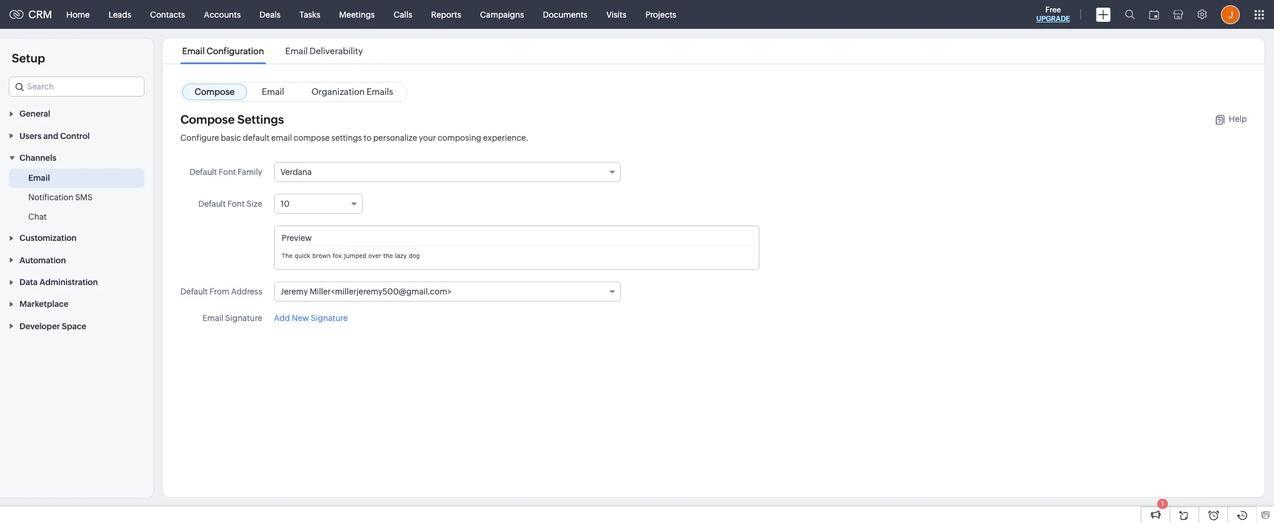 Task type: describe. For each thing, give the bounding box(es) containing it.
campaigns link
[[471, 0, 534, 29]]

lazy
[[395, 252, 407, 259]]

configure
[[180, 133, 219, 143]]

email for email deliverability
[[285, 46, 308, 56]]

add new signature
[[274, 314, 348, 323]]

email deliverability link
[[284, 46, 365, 56]]

font for family
[[219, 167, 236, 177]]

preview
[[282, 234, 312, 243]]

add
[[274, 314, 290, 323]]

calendar image
[[1149, 10, 1159, 19]]

email inside channels region
[[28, 173, 50, 183]]

crm
[[28, 8, 52, 21]]

search element
[[1118, 0, 1142, 29]]

dog
[[409, 252, 420, 259]]

general button
[[0, 103, 153, 125]]

fox
[[333, 252, 342, 259]]

jeremy
[[281, 287, 308, 297]]

1 horizontal spatial email link
[[249, 84, 297, 100]]

marketplace
[[19, 300, 68, 309]]

automation button
[[0, 249, 153, 271]]

to
[[364, 133, 372, 143]]

calls link
[[384, 0, 422, 29]]

channels
[[19, 153, 56, 163]]

compose settings
[[180, 113, 284, 126]]

tasks link
[[290, 0, 330, 29]]

visits
[[606, 10, 627, 19]]

data administration
[[19, 278, 98, 287]]

experience.
[[483, 133, 529, 143]]

basic
[[221, 133, 241, 143]]

projects
[[645, 10, 676, 19]]

compose
[[294, 133, 330, 143]]

channels region
[[0, 169, 153, 227]]

leads
[[109, 10, 131, 19]]

notification sms link
[[28, 192, 93, 203]]

organization emails link
[[299, 84, 406, 100]]

personalize
[[373, 133, 417, 143]]

reports link
[[422, 0, 471, 29]]

projects link
[[636, 0, 686, 29]]

documents
[[543, 10, 588, 19]]

emails
[[367, 87, 393, 97]]

accounts
[[204, 10, 241, 19]]

verdana
[[281, 167, 312, 177]]

10 field
[[274, 194, 363, 214]]

1 signature from the left
[[225, 314, 262, 323]]

compose for compose settings
[[180, 113, 235, 126]]

configuration
[[207, 46, 264, 56]]

search image
[[1125, 9, 1135, 19]]

calls
[[394, 10, 412, 19]]

documents link
[[534, 0, 597, 29]]

email for email signature
[[202, 314, 223, 323]]

meetings link
[[330, 0, 384, 29]]

font for size
[[227, 199, 245, 209]]

developer
[[19, 322, 60, 331]]

campaigns
[[480, 10, 524, 19]]

automation
[[19, 256, 66, 265]]

notification
[[28, 193, 73, 202]]

organization
[[311, 87, 365, 97]]

your
[[419, 133, 436, 143]]

contacts
[[150, 10, 185, 19]]

sms
[[75, 193, 93, 202]]

organization emails
[[311, 87, 393, 97]]

compose for compose
[[195, 87, 235, 97]]

the
[[383, 252, 393, 259]]

configure basic default email compose settings to personalize your composing experience.
[[180, 133, 529, 143]]

1 vertical spatial email link
[[28, 172, 50, 184]]

email deliverability
[[285, 46, 363, 56]]

compose link
[[182, 84, 247, 100]]

deals
[[260, 10, 281, 19]]



Task type: vqa. For each thing, say whether or not it's contained in the screenshot.
the Home LINK
yes



Task type: locate. For each thing, give the bounding box(es) containing it.
help
[[1229, 114, 1247, 124]]

accounts link
[[194, 0, 250, 29]]

email configuration
[[182, 46, 264, 56]]

deliverability
[[310, 46, 363, 56]]

email for email link to the right
[[262, 87, 284, 97]]

0 horizontal spatial signature
[[225, 314, 262, 323]]

composing
[[438, 133, 481, 143]]

meetings
[[339, 10, 375, 19]]

the quick brown fox jumped over the lazy dog
[[282, 252, 420, 259]]

10
[[281, 199, 290, 209]]

users and control
[[19, 131, 90, 141]]

default for default font size
[[198, 199, 226, 209]]

jeremy miller<millerjeremy500@gmail.com>
[[281, 287, 452, 297]]

settings
[[331, 133, 362, 143]]

email down tasks
[[285, 46, 308, 56]]

default for default font family
[[190, 167, 217, 177]]

email link up settings
[[249, 84, 297, 100]]

0 vertical spatial compose
[[195, 87, 235, 97]]

email left configuration
[[182, 46, 205, 56]]

upgrade
[[1037, 15, 1070, 23]]

signature right new
[[311, 314, 348, 323]]

free
[[1046, 5, 1061, 14]]

font left size
[[227, 199, 245, 209]]

None field
[[9, 77, 144, 97]]

notification sms
[[28, 193, 93, 202]]

and
[[43, 131, 58, 141]]

new
[[292, 314, 309, 323]]

1 vertical spatial compose
[[180, 113, 235, 126]]

brown
[[312, 252, 331, 259]]

signature
[[225, 314, 262, 323], [311, 314, 348, 323]]

visits link
[[597, 0, 636, 29]]

developer space
[[19, 322, 86, 331]]

1
[[1161, 501, 1164, 508]]

the
[[282, 252, 293, 259]]

administration
[[39, 278, 98, 287]]

free upgrade
[[1037, 5, 1070, 23]]

email link down the 'channels' on the top
[[28, 172, 50, 184]]

create menu image
[[1096, 7, 1111, 22]]

email up settings
[[262, 87, 284, 97]]

font left family
[[219, 167, 236, 177]]

default font size
[[198, 199, 262, 209]]

email configuration link
[[180, 46, 266, 56]]

0 horizontal spatial email link
[[28, 172, 50, 184]]

home link
[[57, 0, 99, 29]]

0 vertical spatial email link
[[249, 84, 297, 100]]

chat
[[28, 212, 47, 222]]

users
[[19, 131, 42, 141]]

developer space button
[[0, 315, 153, 337]]

quick
[[295, 252, 310, 259]]

email for email configuration
[[182, 46, 205, 56]]

setup
[[12, 51, 45, 65]]

email signature
[[202, 314, 262, 323]]

default from address
[[180, 287, 262, 297]]

over
[[368, 252, 381, 259]]

general
[[19, 109, 50, 119]]

address
[[231, 287, 262, 297]]

deals link
[[250, 0, 290, 29]]

list containing email configuration
[[172, 38, 374, 64]]

signature down address
[[225, 314, 262, 323]]

1 vertical spatial default
[[198, 199, 226, 209]]

marketplace button
[[0, 293, 153, 315]]

default left from
[[180, 287, 208, 297]]

customization
[[19, 234, 77, 243]]

crm link
[[9, 8, 52, 21]]

0 vertical spatial default
[[190, 167, 217, 177]]

compose
[[195, 87, 235, 97], [180, 113, 235, 126]]

jumped
[[344, 252, 366, 259]]

email link
[[249, 84, 297, 100], [28, 172, 50, 184]]

space
[[62, 322, 86, 331]]

reports
[[431, 10, 461, 19]]

Verdana field
[[274, 162, 621, 182]]

default for default from address
[[180, 287, 208, 297]]

default font family
[[190, 167, 262, 177]]

compose up configure
[[180, 113, 235, 126]]

default
[[190, 167, 217, 177], [198, 199, 226, 209], [180, 287, 208, 297]]

size
[[247, 199, 262, 209]]

Jeremy Miller<millerjeremy500@gmail.com> field
[[274, 282, 621, 302]]

tasks
[[300, 10, 320, 19]]

miller<millerjeremy500@gmail.com>
[[310, 287, 452, 297]]

0 vertical spatial font
[[219, 167, 236, 177]]

contacts link
[[141, 0, 194, 29]]

Search text field
[[9, 77, 144, 96]]

default
[[243, 133, 270, 143]]

2 signature from the left
[[311, 314, 348, 323]]

default down the default font family
[[198, 199, 226, 209]]

leads link
[[99, 0, 141, 29]]

email down from
[[202, 314, 223, 323]]

chat link
[[28, 211, 47, 223]]

profile image
[[1221, 5, 1240, 24]]

default down configure
[[190, 167, 217, 177]]

email down the 'channels' on the top
[[28, 173, 50, 183]]

email
[[271, 133, 292, 143]]

data
[[19, 278, 38, 287]]

create menu element
[[1089, 0, 1118, 29]]

family
[[238, 167, 262, 177]]

settings
[[237, 113, 284, 126]]

list
[[172, 38, 374, 64]]

data administration button
[[0, 271, 153, 293]]

font
[[219, 167, 236, 177], [227, 199, 245, 209]]

1 vertical spatial font
[[227, 199, 245, 209]]

1 horizontal spatial signature
[[311, 314, 348, 323]]

compose up 'compose settings'
[[195, 87, 235, 97]]

users and control button
[[0, 125, 153, 147]]

home
[[66, 10, 90, 19]]

profile element
[[1214, 0, 1247, 29]]

2 vertical spatial default
[[180, 287, 208, 297]]



